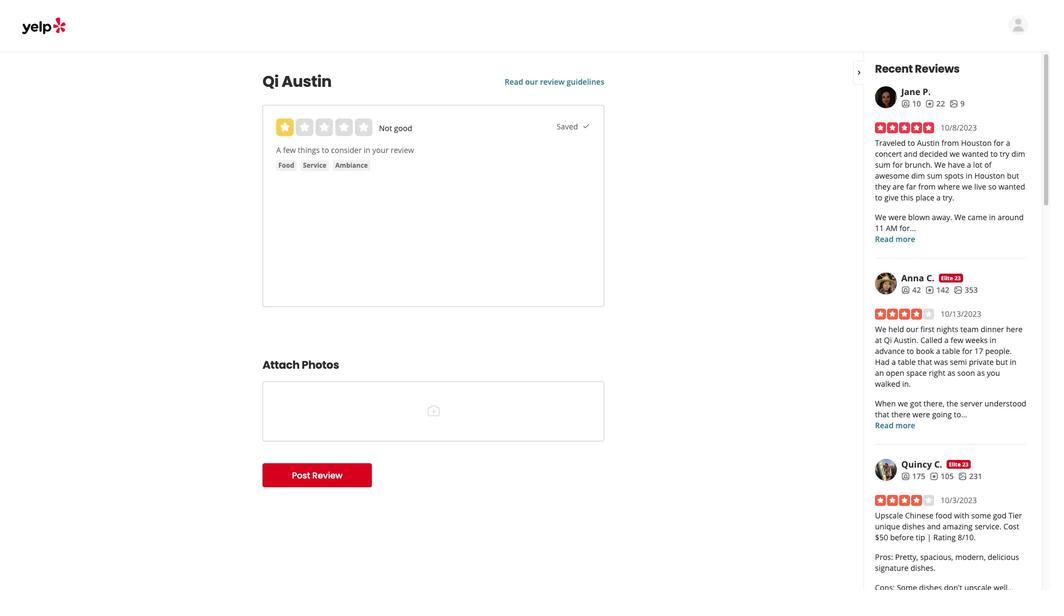 Task type: vqa. For each thing, say whether or not it's contained in the screenshot.
left (Traditional),
no



Task type: describe. For each thing, give the bounding box(es) containing it.
pretty,
[[895, 553, 919, 563]]

reviews element containing 22
[[926, 98, 945, 109]]

got
[[910, 399, 922, 409]]

elite 23 for anna c.
[[941, 275, 961, 282]]

a up open
[[892, 357, 896, 368]]

0 horizontal spatial for
[[893, 160, 903, 170]]

but inside we held our first nights team dinner here at qi austin. called a few weeks in advance to book a table for 17 people. had a table that was semi private but in an open space right as soon as you walked in.
[[996, 357, 1008, 368]]

0 vertical spatial read
[[505, 77, 523, 87]]

16 friends v2 image
[[902, 473, 910, 481]]

unique
[[875, 522, 900, 532]]

16 photos v2 image for anna c.
[[954, 286, 963, 295]]

when we got there, the server understood that there were going to…
[[875, 399, 1027, 420]]

friends element for anna c.
[[902, 285, 921, 296]]

food
[[278, 161, 294, 170]]

qi austin
[[263, 71, 332, 92]]

they
[[875, 182, 891, 192]]

a few things to consider in your review
[[276, 145, 414, 155]]

photo of quincy c. image
[[875, 460, 897, 481]]

dishes
[[902, 522, 925, 532]]

before
[[890, 533, 914, 543]]

this
[[901, 193, 914, 203]]

1 horizontal spatial we
[[950, 149, 960, 159]]

are
[[893, 182, 905, 192]]

pros:
[[875, 553, 893, 563]]

elite 23 link for quincy c.
[[947, 461, 971, 469]]

give
[[885, 193, 899, 203]]

a down nights on the bottom right of page
[[945, 335, 949, 346]]

0 horizontal spatial table
[[898, 357, 916, 368]]

17
[[975, 346, 984, 357]]

more for were
[[896, 421, 916, 431]]

1 horizontal spatial sum
[[927, 171, 943, 181]]

first
[[921, 324, 935, 335]]

1 horizontal spatial review
[[540, 77, 565, 87]]

23 for quincy c.
[[963, 461, 969, 469]]

some
[[972, 511, 991, 521]]

to down they
[[875, 193, 883, 203]]

pros: pretty, spacious, modern, delicious signature dishes.
[[875, 553, 1019, 574]]

our inside we held our first nights team dinner here at qi austin. called a few weeks in advance to book a table for 17 people. had a table that was semi private but in an open space right as soon as you walked in.
[[906, 324, 919, 335]]

am
[[886, 223, 898, 234]]

friends element containing 10
[[902, 98, 921, 109]]

photos element for anna c.
[[954, 285, 978, 296]]

0 horizontal spatial wanted
[[962, 149, 989, 159]]

server
[[961, 399, 983, 409]]

people.
[[985, 346, 1012, 357]]

0 vertical spatial 16 photos v2 image
[[950, 99, 958, 108]]

recent reviews
[[875, 61, 960, 77]]

10
[[913, 98, 921, 109]]

delicious
[[988, 553, 1019, 563]]

try
[[1000, 149, 1010, 159]]

1 horizontal spatial dim
[[1012, 149, 1026, 159]]

austin.
[[894, 335, 919, 346]]

semi
[[950, 357, 967, 368]]

but inside traveled to austin from houston for a concert and decided we wanted to try dim sum for brunch. we have a lot of awesome dim sum spots in houston but they are far from where we live so wanted to give this place a try.
[[1007, 171, 1019, 181]]

service
[[303, 161, 327, 170]]

0 horizontal spatial qi
[[263, 71, 279, 92]]

a
[[276, 145, 281, 155]]

for inside we held our first nights team dinner here at qi austin. called a few weeks in advance to book a table for 17 people. had a table that was semi private but in an open space right as soon as you walked in.
[[962, 346, 973, 357]]

far
[[907, 182, 917, 192]]

you
[[987, 368, 1000, 379]]

friends element for quincy c.
[[902, 472, 926, 483]]

23 for anna c.
[[955, 275, 961, 282]]

photos element containing 9
[[950, 98, 965, 109]]

held
[[889, 324, 904, 335]]

we were blown away. we came in around 11 am for…
[[875, 212, 1024, 234]]

were inside we were blown away. we came in around 11 am for…
[[889, 212, 906, 223]]

weeks
[[966, 335, 988, 346]]

in inside we were blown away. we came in around 11 am for…
[[989, 212, 996, 223]]

5 star rating image
[[875, 123, 934, 133]]

reviews element for anna c.
[[926, 285, 950, 296]]

to inside we held our first nights team dinner here at qi austin. called a few weeks in advance to book a table for 17 people. had a table that was semi private but in an open space right as soon as you walked in.
[[907, 346, 914, 357]]

god
[[993, 511, 1007, 521]]

1 vertical spatial wanted
[[999, 182, 1025, 192]]

for…
[[900, 223, 916, 234]]

0 horizontal spatial few
[[283, 145, 296, 155]]

to…
[[954, 410, 967, 420]]

0 vertical spatial houston
[[961, 138, 992, 148]]

saved
[[557, 121, 582, 132]]

16 review v2 image for 105
[[930, 473, 939, 481]]

1 vertical spatial dim
[[912, 171, 925, 181]]

0 vertical spatial table
[[943, 346, 960, 357]]

called
[[921, 335, 943, 346]]

353
[[965, 285, 978, 295]]

consider
[[331, 145, 362, 155]]

8/10.
[[958, 533, 976, 543]]

231
[[969, 472, 983, 482]]

10/3/2023
[[941, 496, 977, 506]]

things
[[298, 145, 320, 155]]

guidelines
[[567, 77, 605, 87]]

lot
[[973, 160, 983, 170]]

16 friends v2 image for 10
[[902, 99, 910, 108]]

live
[[975, 182, 987, 192]]

jane p.
[[902, 86, 931, 98]]

nights
[[937, 324, 959, 335]]

quincy c.
[[902, 459, 943, 471]]

tier
[[1009, 511, 1022, 521]]

read more button for there
[[875, 421, 916, 432]]

team
[[961, 324, 979, 335]]

there,
[[924, 399, 945, 409]]

upscale
[[875, 511, 903, 521]]

traveled
[[875, 138, 906, 148]]

1 horizontal spatial from
[[942, 138, 959, 148]]

to down 5 star rating image
[[908, 138, 915, 148]]

had
[[875, 357, 890, 368]]

in left your
[[364, 145, 370, 155]]

book
[[916, 346, 934, 357]]

attach photos
[[263, 358, 339, 373]]

place
[[916, 193, 935, 203]]

a up was
[[936, 346, 941, 357]]

11
[[875, 223, 884, 234]]

we inside traveled to austin from houston for a concert and decided we wanted to try dim sum for brunch. we have a lot of awesome dim sum spots in houston but they are far from where we live so wanted to give this place a try.
[[935, 160, 946, 170]]

qi austin link
[[263, 71, 479, 92]]

0 horizontal spatial austin
[[282, 71, 332, 92]]

elite 23 link for anna c.
[[939, 274, 963, 283]]

chinese
[[905, 511, 934, 521]]

in down people.
[[1010, 357, 1017, 368]]

16 checkmark v2 image
[[582, 122, 591, 131]]



Task type: locate. For each thing, give the bounding box(es) containing it.
1 horizontal spatial wanted
[[999, 182, 1025, 192]]

dishes.
[[911, 563, 936, 574]]

c. up 16 review v2 icon
[[927, 272, 935, 284]]

1 horizontal spatial our
[[906, 324, 919, 335]]

1 vertical spatial 16 photos v2 image
[[954, 286, 963, 295]]

recent
[[875, 61, 913, 77]]

awesome
[[875, 171, 910, 181]]

read more down am
[[875, 234, 916, 245]]

0 horizontal spatial and
[[904, 149, 918, 159]]

table up "semi"
[[943, 346, 960, 357]]

a left lot
[[967, 160, 971, 170]]

open
[[886, 368, 905, 379]]

4 star rating image for quincy
[[875, 496, 934, 507]]

read more button for 11
[[875, 234, 916, 245]]

16 photos v2 image left the 9
[[950, 99, 958, 108]]

in right spots
[[966, 171, 973, 181]]

4 star rating image up held at the bottom right
[[875, 309, 934, 320]]

photos element containing 231
[[958, 472, 983, 483]]

elite 23 link up "105"
[[947, 461, 971, 469]]

0 horizontal spatial that
[[875, 410, 890, 420]]

and inside upscale chinese food with some god tier unique dishes and amazing service. cost $50 before tip | rating 8/10.
[[927, 522, 941, 532]]

houston up lot
[[961, 138, 992, 148]]

our left guidelines
[[525, 77, 538, 87]]

0 vertical spatial our
[[525, 77, 538, 87]]

0 vertical spatial from
[[942, 138, 959, 148]]

attach
[[263, 358, 300, 373]]

1 vertical spatial we
[[962, 182, 973, 192]]

23 up 10/13/2023
[[955, 275, 961, 282]]

read more button down am
[[875, 234, 916, 245]]

elite up 142
[[941, 275, 953, 282]]

upscale chinese food with some god tier unique dishes and amazing service. cost $50 before tip | rating 8/10.
[[875, 511, 1022, 543]]

and up |
[[927, 522, 941, 532]]

0 vertical spatial few
[[283, 145, 296, 155]]

walked
[[875, 379, 900, 390]]

elite 23 up 142
[[941, 275, 961, 282]]

1 horizontal spatial qi
[[884, 335, 892, 346]]

signature
[[875, 563, 909, 574]]

reviews
[[915, 61, 960, 77]]

1 4 star rating image from the top
[[875, 309, 934, 320]]

0 vertical spatial elite
[[941, 275, 953, 282]]

1 vertical spatial 23
[[963, 461, 969, 469]]

more for am
[[896, 234, 916, 245]]

1 vertical spatial qi
[[884, 335, 892, 346]]

close sidebar icon image
[[855, 68, 864, 77], [855, 68, 864, 77]]

1 friends element from the top
[[902, 98, 921, 109]]

were down got
[[913, 410, 930, 420]]

$50
[[875, 533, 888, 543]]

here
[[1006, 324, 1023, 335]]

elite up "105"
[[949, 461, 961, 469]]

142
[[937, 285, 950, 295]]

private
[[969, 357, 994, 368]]

your
[[372, 145, 389, 155]]

0 vertical spatial dim
[[1012, 149, 1026, 159]]

post review button
[[263, 464, 372, 488]]

photos element right "105"
[[958, 472, 983, 483]]

houston down of
[[975, 171, 1005, 181]]

0 vertical spatial 16 review v2 image
[[926, 99, 934, 108]]

as down "semi"
[[948, 368, 956, 379]]

was
[[934, 357, 948, 368]]

2 vertical spatial for
[[962, 346, 973, 357]]

for up try
[[994, 138, 1004, 148]]

16 photos v2 image for quincy c.
[[958, 473, 967, 481]]

1 horizontal spatial 23
[[963, 461, 969, 469]]

we down the decided at the right top of the page
[[935, 160, 946, 170]]

photos element right 22
[[950, 98, 965, 109]]

of
[[985, 160, 992, 170]]

16 friends v2 image left 42
[[902, 286, 910, 295]]

0 vertical spatial that
[[918, 357, 932, 368]]

1 vertical spatial friends element
[[902, 285, 921, 296]]

read more for there
[[875, 421, 916, 431]]

friends element
[[902, 98, 921, 109], [902, 285, 921, 296], [902, 472, 926, 483]]

c. up "105"
[[934, 459, 943, 471]]

review left guidelines
[[540, 77, 565, 87]]

1 horizontal spatial table
[[943, 346, 960, 357]]

rating element
[[276, 119, 373, 136]]

1 read more button from the top
[[875, 234, 916, 245]]

None radio
[[296, 119, 313, 136], [316, 119, 333, 136], [355, 119, 373, 136], [296, 119, 313, 136], [316, 119, 333, 136], [355, 119, 373, 136]]

from
[[942, 138, 959, 148], [919, 182, 936, 192]]

2 4 star rating image from the top
[[875, 496, 934, 507]]

0 horizontal spatial we
[[898, 399, 908, 409]]

traveled to austin from houston for a concert and decided we wanted to try dim sum for brunch. we have a lot of awesome dim sum spots in houston but they are far from where we live so wanted to give this place a try.
[[875, 138, 1026, 203]]

reviews element for quincy c.
[[930, 472, 954, 483]]

1 vertical spatial read more
[[875, 421, 916, 431]]

0 vertical spatial 23
[[955, 275, 961, 282]]

read more button
[[875, 234, 916, 245], [875, 421, 916, 432]]

10/8/2023
[[941, 123, 977, 133]]

photo of jane p. image
[[875, 86, 897, 108]]

1 vertical spatial read
[[875, 234, 894, 245]]

elite 23 for quincy c.
[[949, 461, 969, 469]]

for left the 17
[[962, 346, 973, 357]]

more down there
[[896, 421, 916, 431]]

c. for quincy c.
[[934, 459, 943, 471]]

dim right try
[[1012, 149, 1026, 159]]

16 review v2 image for 22
[[926, 99, 934, 108]]

2 vertical spatial friends element
[[902, 472, 926, 483]]

2 vertical spatial 16 photos v2 image
[[958, 473, 967, 481]]

16 photos v2 image
[[950, 99, 958, 108], [954, 286, 963, 295], [958, 473, 967, 481]]

jane
[[902, 86, 921, 98]]

that inside when we got there, the server understood that there were going to…
[[875, 410, 890, 420]]

austin up rating element
[[282, 71, 332, 92]]

friends element down jane at the top of the page
[[902, 98, 921, 109]]

wanted
[[962, 149, 989, 159], [999, 182, 1025, 192]]

read our review guidelines link
[[505, 77, 605, 87]]

2 as from the left
[[977, 368, 985, 379]]

0 vertical spatial c.
[[927, 272, 935, 284]]

an
[[875, 368, 884, 379]]

brunch.
[[905, 160, 933, 170]]

for up awesome
[[893, 160, 903, 170]]

we up there
[[898, 399, 908, 409]]

right
[[929, 368, 946, 379]]

1 vertical spatial c.
[[934, 459, 943, 471]]

austin inside traveled to austin from houston for a concert and decided we wanted to try dim sum for brunch. we have a lot of awesome dim sum spots in houston but they are far from where we live so wanted to give this place a try.
[[917, 138, 940, 148]]

0 vertical spatial 16 friends v2 image
[[902, 99, 910, 108]]

0 vertical spatial but
[[1007, 171, 1019, 181]]

2 vertical spatial we
[[898, 399, 908, 409]]

0 vertical spatial elite 23 link
[[939, 274, 963, 283]]

that
[[918, 357, 932, 368], [875, 410, 890, 420]]

friends element containing 175
[[902, 472, 926, 483]]

0 horizontal spatial dim
[[912, 171, 925, 181]]

table up space
[[898, 357, 916, 368]]

jeremy m. image
[[1009, 15, 1029, 35]]

1 horizontal spatial were
[[913, 410, 930, 420]]

but
[[1007, 171, 1019, 181], [996, 357, 1008, 368]]

1 as from the left
[[948, 368, 956, 379]]

read our review guidelines
[[505, 77, 605, 87]]

to left try
[[991, 149, 998, 159]]

in inside traveled to austin from houston for a concert and decided we wanted to try dim sum for brunch. we have a lot of awesome dim sum spots in houston but they are far from where we live so wanted to give this place a try.
[[966, 171, 973, 181]]

16 friends v2 image
[[902, 99, 910, 108], [902, 286, 910, 295]]

1 vertical spatial sum
[[927, 171, 943, 181]]

1 vertical spatial 16 review v2 image
[[930, 473, 939, 481]]

1 vertical spatial austin
[[917, 138, 940, 148]]

0 vertical spatial and
[[904, 149, 918, 159]]

0 vertical spatial we
[[950, 149, 960, 159]]

1 horizontal spatial as
[[977, 368, 985, 379]]

1 horizontal spatial and
[[927, 522, 941, 532]]

few inside we held our first nights team dinner here at qi austin. called a few weeks in advance to book a table for 17 people. had a table that was semi private but in an open space right as soon as you walked in.
[[951, 335, 964, 346]]

that down book
[[918, 357, 932, 368]]

space
[[907, 368, 927, 379]]

cost
[[1004, 522, 1020, 532]]

wanted up lot
[[962, 149, 989, 159]]

qi inside we held our first nights team dinner here at qi austin. called a few weeks in advance to book a table for 17 people. had a table that was semi private but in an open space right as soon as you walked in.
[[884, 335, 892, 346]]

dinner
[[981, 324, 1004, 335]]

were inside when we got there, the server understood that there were going to…
[[913, 410, 930, 420]]

2 horizontal spatial we
[[962, 182, 973, 192]]

2 vertical spatial photos element
[[958, 472, 983, 483]]

elite for quincy c.
[[949, 461, 961, 469]]

anna
[[902, 272, 924, 284]]

reviews element
[[926, 98, 945, 109], [926, 285, 950, 296], [930, 472, 954, 483]]

photos element for quincy c.
[[958, 472, 983, 483]]

0 horizontal spatial sum
[[875, 160, 891, 170]]

1 read more from the top
[[875, 234, 916, 245]]

1 horizontal spatial for
[[962, 346, 973, 357]]

2 friends element from the top
[[902, 285, 921, 296]]

elite 23 up "105"
[[949, 461, 969, 469]]

0 vertical spatial sum
[[875, 160, 891, 170]]

2 read more button from the top
[[875, 421, 916, 432]]

1 vertical spatial photos element
[[954, 285, 978, 296]]

1 horizontal spatial few
[[951, 335, 964, 346]]

spacious,
[[921, 553, 954, 563]]

dim down brunch.
[[912, 171, 925, 181]]

photos element right 142
[[954, 285, 978, 296]]

friends element down quincy
[[902, 472, 926, 483]]

elite
[[941, 275, 953, 282], [949, 461, 961, 469]]

9
[[961, 98, 965, 109]]

1 vertical spatial review
[[391, 145, 414, 155]]

0 vertical spatial review
[[540, 77, 565, 87]]

we up at
[[875, 324, 887, 335]]

elite 23
[[941, 275, 961, 282], [949, 461, 969, 469]]

23 up 10/3/2023
[[963, 461, 969, 469]]

1 horizontal spatial austin
[[917, 138, 940, 148]]

0 horizontal spatial 23
[[955, 275, 961, 282]]

that down when
[[875, 410, 890, 420]]

food
[[936, 511, 952, 521]]

few down nights on the bottom right of page
[[951, 335, 964, 346]]

1 16 friends v2 image from the top
[[902, 99, 910, 108]]

austin up the decided at the right top of the page
[[917, 138, 940, 148]]

0 vertical spatial austin
[[282, 71, 332, 92]]

friends element down anna
[[902, 285, 921, 296]]

and up brunch.
[[904, 149, 918, 159]]

0 vertical spatial read more
[[875, 234, 916, 245]]

when
[[875, 399, 896, 409]]

0 vertical spatial elite 23
[[941, 275, 961, 282]]

16 review v2 image left 22
[[926, 99, 934, 108]]

read more button down there
[[875, 421, 916, 432]]

4 star rating image for anna
[[875, 309, 934, 320]]

1 vertical spatial 16 friends v2 image
[[902, 286, 910, 295]]

2 16 friends v2 image from the top
[[902, 286, 910, 295]]

review
[[540, 77, 565, 87], [391, 145, 414, 155]]

0 vertical spatial read more button
[[875, 234, 916, 245]]

reviews element right 42
[[926, 285, 950, 296]]

review
[[312, 470, 343, 482]]

going
[[932, 410, 952, 420]]

friends element containing 42
[[902, 285, 921, 296]]

read more for 11
[[875, 234, 916, 245]]

a up try
[[1006, 138, 1011, 148]]

1 vertical spatial and
[[927, 522, 941, 532]]

that inside we held our first nights team dinner here at qi austin. called a few weeks in advance to book a table for 17 people. had a table that was semi private but in an open space right as soon as you walked in.
[[918, 357, 932, 368]]

service.
[[975, 522, 1002, 532]]

1 vertical spatial elite
[[949, 461, 961, 469]]

reviews element right 175
[[930, 472, 954, 483]]

we inside we held our first nights team dinner here at qi austin. called a few weeks in advance to book a table for 17 people. had a table that was semi private but in an open space right as soon as you walked in.
[[875, 324, 887, 335]]

None radio
[[276, 119, 294, 136], [335, 119, 353, 136], [276, 119, 294, 136], [335, 119, 353, 136]]

understood
[[985, 399, 1027, 409]]

0 vertical spatial reviews element
[[926, 98, 945, 109]]

0 vertical spatial friends element
[[902, 98, 921, 109]]

in down dinner
[[990, 335, 997, 346]]

1 vertical spatial more
[[896, 421, 916, 431]]

16 review v2 image
[[926, 99, 934, 108], [930, 473, 939, 481]]

1 vertical spatial read more button
[[875, 421, 916, 432]]

0 horizontal spatial our
[[525, 77, 538, 87]]

c. for anna c.
[[927, 272, 935, 284]]

post review
[[292, 470, 343, 482]]

we left the live
[[962, 182, 973, 192]]

in right the came
[[989, 212, 996, 223]]

1 vertical spatial were
[[913, 410, 930, 420]]

we held our first nights team dinner here at qi austin. called a few weeks in advance to book a table for 17 people. had a table that was semi private but in an open space right as soon as you walked in.
[[875, 324, 1023, 390]]

105
[[941, 472, 954, 482]]

0 vertical spatial were
[[889, 212, 906, 223]]

as down the private
[[977, 368, 985, 379]]

1 horizontal spatial that
[[918, 357, 932, 368]]

few right "a"
[[283, 145, 296, 155]]

we left the came
[[955, 212, 966, 223]]

where
[[938, 182, 960, 192]]

in
[[364, 145, 370, 155], [966, 171, 973, 181], [989, 212, 996, 223], [990, 335, 997, 346], [1010, 357, 1017, 368]]

at
[[875, 335, 882, 346]]

but down people.
[[996, 357, 1008, 368]]

read more down there
[[875, 421, 916, 431]]

1 vertical spatial that
[[875, 410, 890, 420]]

and inside traveled to austin from houston for a concert and decided we wanted to try dim sum for brunch. we have a lot of awesome dim sum spots in houston but they are far from where we live so wanted to give this place a try.
[[904, 149, 918, 159]]

p.
[[923, 86, 931, 98]]

more down the "for…"
[[896, 234, 916, 245]]

2 horizontal spatial for
[[994, 138, 1004, 148]]

1 vertical spatial few
[[951, 335, 964, 346]]

to down austin.
[[907, 346, 914, 357]]

1 vertical spatial from
[[919, 182, 936, 192]]

we inside when we got there, the server understood that there were going to…
[[898, 399, 908, 409]]

came
[[968, 212, 987, 223]]

2 read more from the top
[[875, 421, 916, 431]]

4 star rating image up chinese
[[875, 496, 934, 507]]

few
[[283, 145, 296, 155], [951, 335, 964, 346]]

1 vertical spatial elite 23 link
[[947, 461, 971, 469]]

16 review v2 image
[[926, 286, 934, 295]]

175
[[913, 472, 926, 482]]

c.
[[927, 272, 935, 284], [934, 459, 943, 471]]

23
[[955, 275, 961, 282], [963, 461, 969, 469]]

1 vertical spatial 4 star rating image
[[875, 496, 934, 507]]

decided
[[920, 149, 948, 159]]

in.
[[902, 379, 911, 390]]

42
[[913, 285, 921, 295]]

were up am
[[889, 212, 906, 223]]

10/13/2023
[[941, 309, 982, 319]]

we up 11
[[875, 212, 887, 223]]

1 vertical spatial reviews element
[[926, 285, 950, 296]]

2 vertical spatial reviews element
[[930, 472, 954, 483]]

our up austin.
[[906, 324, 919, 335]]

attach photos image
[[427, 405, 440, 418]]

reviews element down p.
[[926, 98, 945, 109]]

0 vertical spatial qi
[[263, 71, 279, 92]]

1 vertical spatial our
[[906, 324, 919, 335]]

from up the 'place'
[[919, 182, 936, 192]]

so
[[989, 182, 997, 192]]

0 horizontal spatial were
[[889, 212, 906, 223]]

0 vertical spatial for
[[994, 138, 1004, 148]]

1 vertical spatial for
[[893, 160, 903, 170]]

quincy
[[902, 459, 932, 471]]

3 friends element from the top
[[902, 472, 926, 483]]

1 vertical spatial elite 23
[[949, 461, 969, 469]]

4 star rating image
[[875, 309, 934, 320], [875, 496, 934, 507]]

16 photos v2 image left "231"
[[958, 473, 967, 481]]

photos element containing 353
[[954, 285, 978, 296]]

we up have
[[950, 149, 960, 159]]

0 vertical spatial more
[[896, 234, 916, 245]]

wanted right so
[[999, 182, 1025, 192]]

amazing
[[943, 522, 973, 532]]

but down try
[[1007, 171, 1019, 181]]

post
[[292, 470, 310, 482]]

elite for anna c.
[[941, 275, 953, 282]]

a left try.
[[937, 193, 941, 203]]

sum down the concert
[[875, 160, 891, 170]]

1 more from the top
[[896, 234, 916, 245]]

reviews element containing 142
[[926, 285, 950, 296]]

anna c.
[[902, 272, 935, 284]]

modern,
[[956, 553, 986, 563]]

with
[[954, 511, 970, 521]]

0 vertical spatial wanted
[[962, 149, 989, 159]]

review right your
[[391, 145, 414, 155]]

elite 23 link up 142
[[939, 274, 963, 283]]

2 more from the top
[[896, 421, 916, 431]]

16 photos v2 image left 353
[[954, 286, 963, 295]]

dim
[[1012, 149, 1026, 159], [912, 171, 925, 181]]

0 horizontal spatial from
[[919, 182, 936, 192]]

photo of anna c. image
[[875, 273, 897, 295]]

16 friends v2 image for 42
[[902, 286, 910, 295]]

sum up where
[[927, 171, 943, 181]]

photos element
[[950, 98, 965, 109], [954, 285, 978, 296], [958, 472, 983, 483]]

2 vertical spatial read
[[875, 421, 894, 431]]

read for we
[[875, 421, 894, 431]]

reviews element containing 105
[[930, 472, 954, 483]]

spots
[[945, 171, 964, 181]]

to right things
[[322, 145, 329, 155]]

16 friends v2 image left 10
[[902, 99, 910, 108]]

read for traveled
[[875, 234, 894, 245]]

1 vertical spatial houston
[[975, 171, 1005, 181]]

the
[[947, 399, 959, 409]]

from down 10/8/2023
[[942, 138, 959, 148]]

16 review v2 image left "105"
[[930, 473, 939, 481]]

tip
[[916, 533, 925, 543]]



